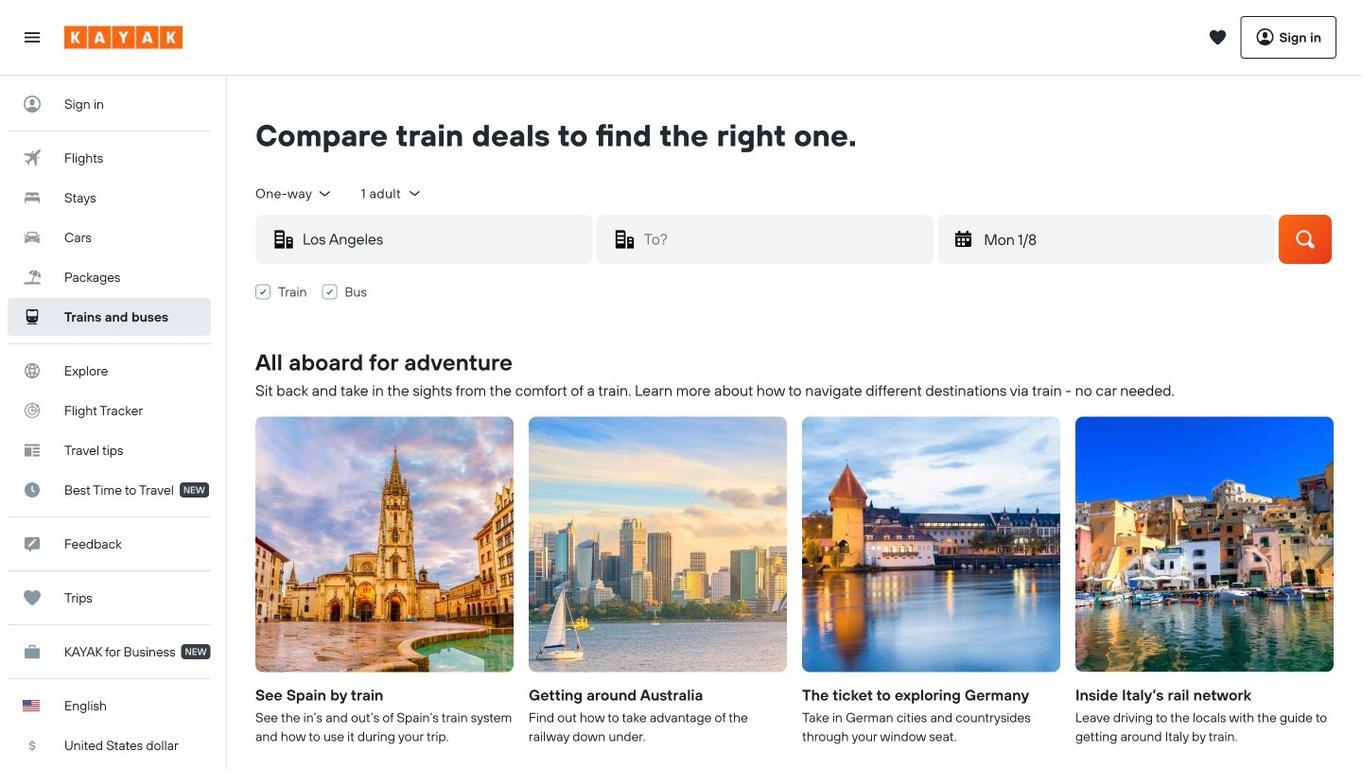 Task type: vqa. For each thing, say whether or not it's contained in the screenshot.
Navigation menu icon at the left top of the page
yes



Task type: describe. For each thing, give the bounding box(es) containing it.
see spain by train element
[[255, 417, 514, 672]]

united states (english) image
[[23, 700, 40, 711]]

To? text field
[[636, 215, 933, 263]]

From? text field
[[295, 215, 592, 263]]

getting around australia element
[[529, 417, 787, 672]]

monday january 8th element
[[984, 228, 1263, 250]]



Task type: locate. For each thing, give the bounding box(es) containing it.
Trip type One-way field
[[255, 185, 333, 202]]

navigation menu image
[[23, 28, 42, 47]]

inside italy's rail network element
[[1076, 417, 1334, 672]]

the ticket to exploring germany element
[[802, 417, 1060, 672]]



